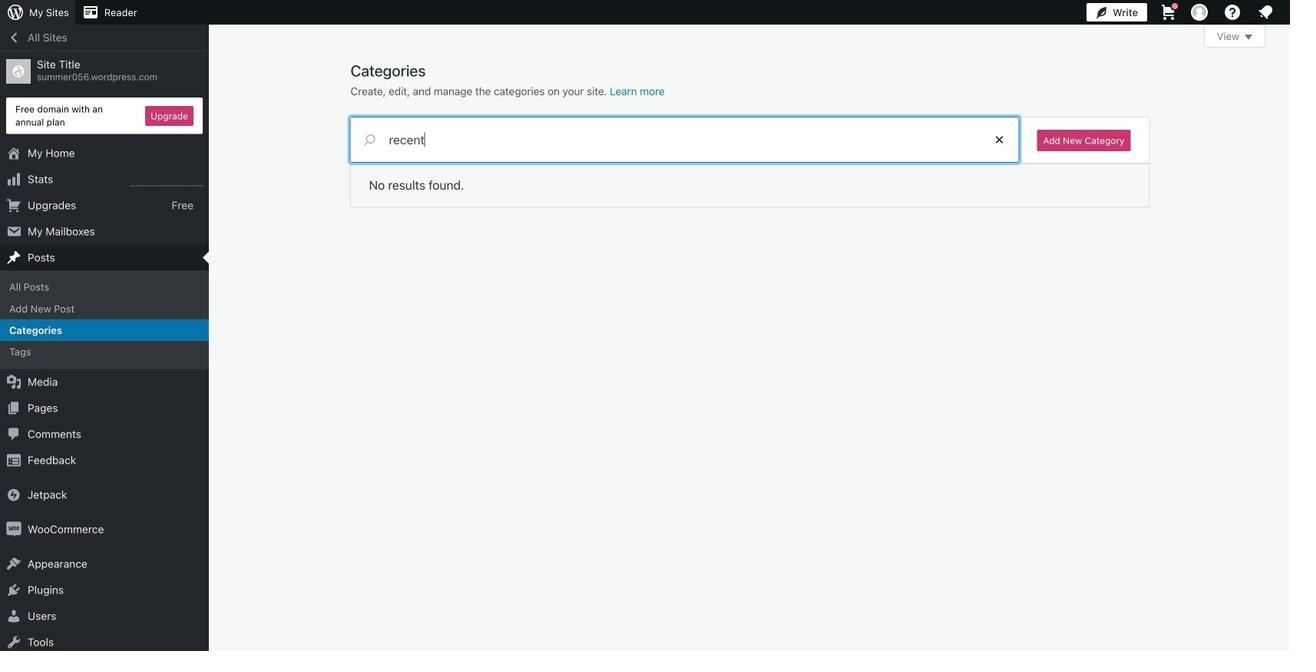 Task type: vqa. For each thing, say whether or not it's contained in the screenshot.
the middle the Toggle menu ICON
no



Task type: describe. For each thing, give the bounding box(es) containing it.
my profile image
[[1191, 4, 1208, 21]]

3 list item from the top
[[1283, 222, 1290, 279]]

my shopping cart image
[[1160, 3, 1178, 22]]

2 img image from the top
[[6, 522, 22, 537]]

close search image
[[980, 131, 1019, 149]]

highest hourly views 0 image
[[130, 176, 203, 186]]



Task type: locate. For each thing, give the bounding box(es) containing it.
1 list item from the top
[[1283, 78, 1290, 150]]

0 vertical spatial img image
[[6, 487, 22, 503]]

None search field
[[351, 118, 1019, 162]]

help image
[[1223, 3, 1242, 22]]

Search search field
[[389, 118, 980, 162]]

2 list item from the top
[[1283, 150, 1290, 222]]

list item
[[1283, 78, 1290, 150], [1283, 150, 1290, 222], [1283, 222, 1290, 279]]

img image
[[6, 487, 22, 503], [6, 522, 22, 537]]

1 vertical spatial img image
[[6, 522, 22, 537]]

manage your notifications image
[[1256, 3, 1275, 22]]

main content
[[351, 25, 1266, 207]]

1 img image from the top
[[6, 487, 22, 503]]

closed image
[[1245, 35, 1253, 40]]



